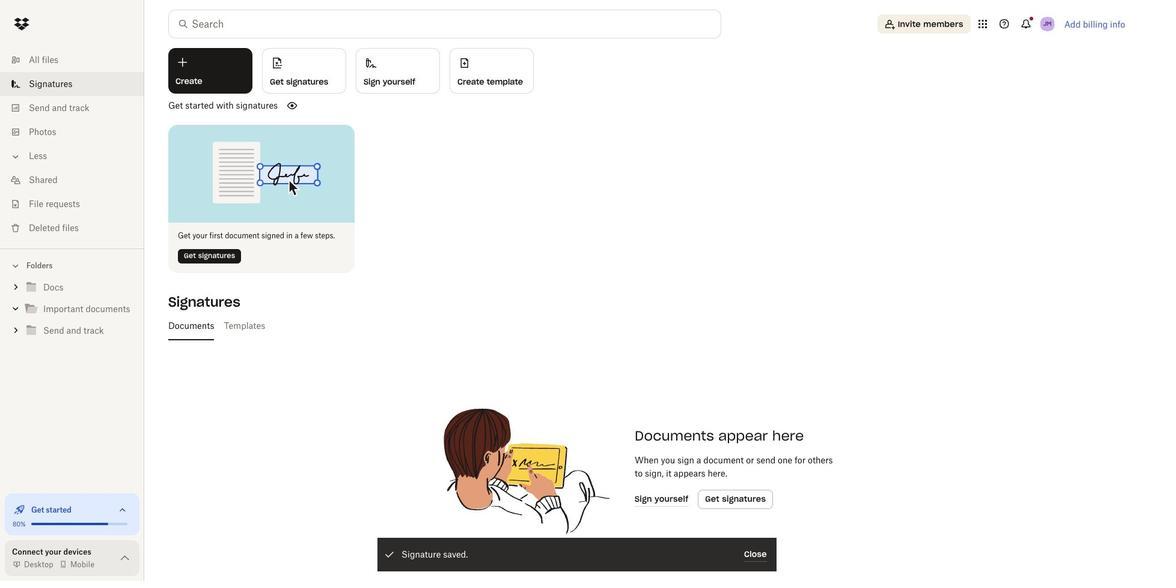 Task type: vqa. For each thing, say whether or not it's contained in the screenshot.
list
yes



Task type: locate. For each thing, give the bounding box(es) containing it.
list
[[0, 41, 144, 249]]

getting started progress progress bar
[[31, 524, 108, 526]]

list item
[[0, 72, 144, 96]]

alert
[[378, 539, 777, 572]]

tab list
[[164, 312, 1130, 341]]

Search in folder "Dropbox" text field
[[192, 17, 696, 31]]

group
[[0, 275, 144, 351]]



Task type: describe. For each thing, give the bounding box(es) containing it.
dropbox image
[[10, 12, 34, 36]]

less image
[[10, 151, 22, 163]]



